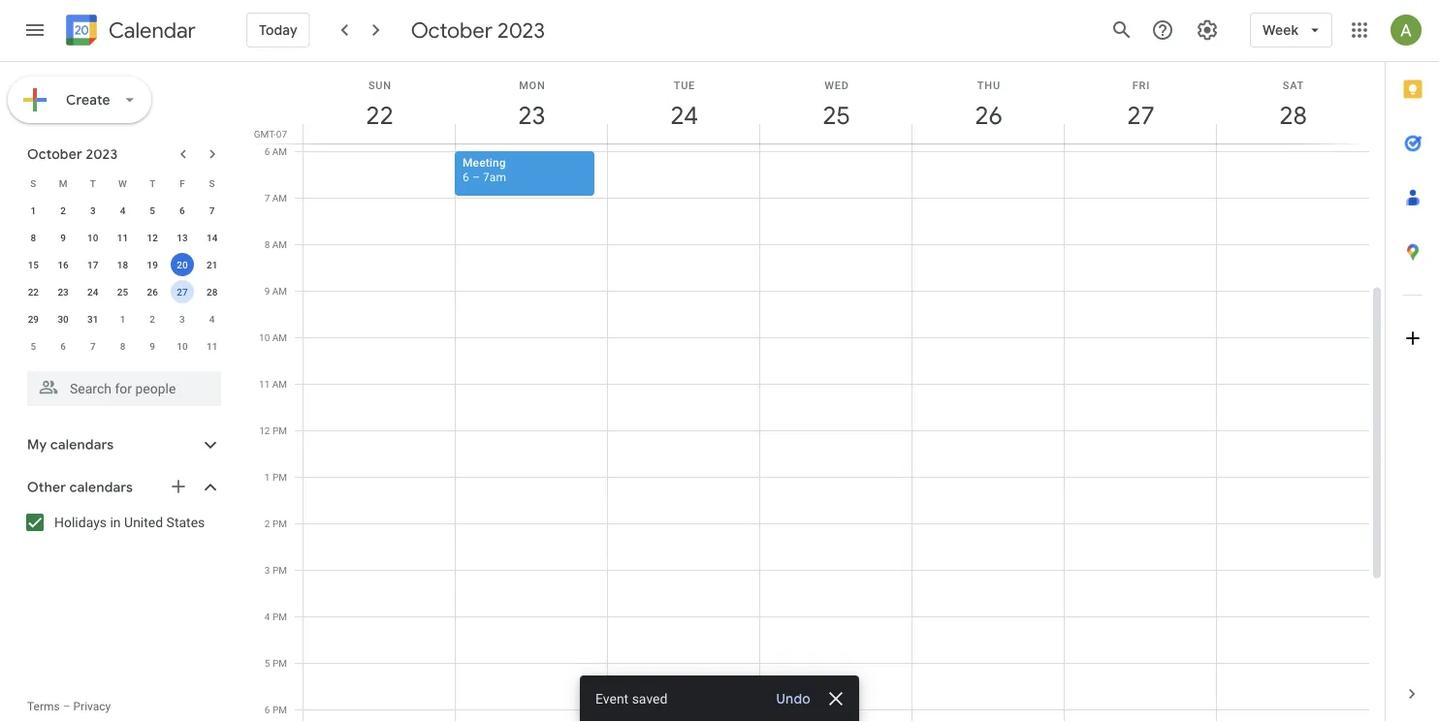 Task type: locate. For each thing, give the bounding box(es) containing it.
10 inside grid
[[259, 332, 270, 343]]

0 vertical spatial 24
[[669, 99, 697, 131]]

undo
[[777, 691, 811, 708]]

4 down 3 pm
[[265, 611, 270, 623]]

november 7 element
[[81, 335, 105, 358]]

5 down "29" element
[[31, 341, 36, 352]]

5 for november 5 'element'
[[31, 341, 36, 352]]

22 down sun at top left
[[365, 99, 392, 131]]

11 up 18 at the left of page
[[117, 232, 128, 244]]

8 up 15 element
[[31, 232, 36, 244]]

1 vertical spatial 11
[[207, 341, 218, 352]]

5 up the 6 pm
[[265, 658, 270, 669]]

23 down mon
[[517, 99, 545, 131]]

2 s from the left
[[209, 178, 215, 189]]

2 vertical spatial 9
[[150, 341, 155, 352]]

3 am from the top
[[272, 239, 287, 250]]

t right "m"
[[90, 178, 96, 189]]

1 s from the left
[[30, 178, 36, 189]]

16 element
[[51, 253, 75, 276]]

0 horizontal spatial 5
[[31, 341, 36, 352]]

f
[[180, 178, 185, 189]]

11
[[117, 232, 128, 244], [207, 341, 218, 352], [259, 378, 270, 390]]

3 up the 4 pm
[[265, 565, 270, 576]]

12 inside grid
[[259, 425, 270, 437]]

1 vertical spatial 3
[[180, 313, 185, 325]]

28 inside october 2023 grid
[[207, 286, 218, 298]]

10 up 11 am at the bottom left
[[259, 332, 270, 343]]

2 horizontal spatial 9
[[265, 285, 270, 297]]

6 inside meeting 6 – 7am
[[463, 170, 469, 184]]

7 for november 7 element
[[90, 341, 96, 352]]

10
[[87, 232, 98, 244], [259, 332, 270, 343], [177, 341, 188, 352]]

0 vertical spatial 28
[[1279, 99, 1306, 131]]

6 am from the top
[[272, 378, 287, 390]]

31
[[87, 313, 98, 325]]

26 down "thu"
[[974, 99, 1002, 131]]

7 down 31 element
[[90, 341, 96, 352]]

0 vertical spatial –
[[472, 170, 480, 184]]

grid
[[248, 62, 1385, 723]]

1 t from the left
[[90, 178, 96, 189]]

calendar heading
[[105, 17, 196, 44]]

0 vertical spatial 5
[[150, 205, 155, 216]]

6 pm
[[265, 704, 287, 716]]

s right f
[[209, 178, 215, 189]]

4 up 11 element
[[120, 205, 125, 216]]

27 down fri
[[1126, 99, 1154, 131]]

calendars up other calendars
[[50, 437, 114, 454]]

2 row from the top
[[18, 197, 227, 224]]

12 up 19
[[147, 232, 158, 244]]

1 horizontal spatial 8
[[120, 341, 125, 352]]

1 horizontal spatial 22
[[365, 99, 392, 131]]

2 vertical spatial 1
[[265, 472, 270, 483]]

2 inside grid
[[265, 518, 270, 530]]

0 horizontal spatial 11
[[117, 232, 128, 244]]

12 element
[[141, 226, 164, 249]]

am for 9 am
[[272, 285, 287, 297]]

undo button
[[769, 690, 819, 709]]

8 down november 1 element
[[120, 341, 125, 352]]

pm up 2 pm
[[273, 472, 287, 483]]

in
[[110, 515, 121, 531]]

12
[[147, 232, 158, 244], [259, 425, 270, 437]]

october 2023 up mon
[[411, 16, 545, 44]]

1 pm from the top
[[273, 425, 287, 437]]

9 inside grid
[[265, 285, 270, 297]]

7 pm from the top
[[273, 704, 287, 716]]

0 horizontal spatial 3
[[90, 205, 96, 216]]

23 link
[[510, 93, 554, 138]]

october 2023 grid
[[18, 170, 227, 360]]

26
[[974, 99, 1002, 131], [147, 286, 158, 298]]

october 2023 up "m"
[[27, 146, 118, 163]]

2 pm from the top
[[273, 472, 287, 483]]

9 for 'november 9' element
[[150, 341, 155, 352]]

5 row from the top
[[18, 278, 227, 306]]

2 horizontal spatial 4
[[265, 611, 270, 623]]

3 pm from the top
[[273, 518, 287, 530]]

2 vertical spatial 2
[[265, 518, 270, 530]]

10 inside 10 element
[[87, 232, 98, 244]]

15
[[28, 259, 39, 271]]

november 1 element
[[111, 308, 134, 331]]

t
[[90, 178, 96, 189], [150, 178, 155, 189]]

1 horizontal spatial 2023
[[498, 16, 545, 44]]

10 down november 3 "element"
[[177, 341, 188, 352]]

2 horizontal spatial 3
[[265, 565, 270, 576]]

1 row from the top
[[18, 170, 227, 197]]

1 vertical spatial 28
[[207, 286, 218, 298]]

pm for 12 pm
[[273, 425, 287, 437]]

5 up 12 element
[[150, 205, 155, 216]]

1 horizontal spatial 28
[[1279, 99, 1306, 131]]

am up the '8 am'
[[272, 192, 287, 204]]

4 row from the top
[[18, 251, 227, 278]]

6 row from the top
[[18, 306, 227, 333]]

23
[[517, 99, 545, 131], [58, 286, 69, 298]]

2 vertical spatial 4
[[265, 611, 270, 623]]

22 down 15
[[28, 286, 39, 298]]

1 vertical spatial 26
[[147, 286, 158, 298]]

4 am from the top
[[272, 285, 287, 297]]

1 horizontal spatial 23
[[517, 99, 545, 131]]

am for 8 am
[[272, 239, 287, 250]]

8 down 7 am
[[265, 239, 270, 250]]

12 inside 12 element
[[147, 232, 158, 244]]

0 vertical spatial 27
[[1126, 99, 1154, 131]]

pm down 1 pm
[[273, 518, 287, 530]]

thu
[[978, 79, 1001, 91]]

25 element
[[111, 280, 134, 304]]

27 cell
[[167, 278, 197, 306]]

24 up '31'
[[87, 286, 98, 298]]

1 vertical spatial 24
[[87, 286, 98, 298]]

0 horizontal spatial 26
[[147, 286, 158, 298]]

– down meeting
[[472, 170, 480, 184]]

1 vertical spatial 9
[[265, 285, 270, 297]]

0 vertical spatial october 2023
[[411, 16, 545, 44]]

2 horizontal spatial 1
[[265, 472, 270, 483]]

row down 25 element
[[18, 306, 227, 333]]

1 horizontal spatial 5
[[150, 205, 155, 216]]

0 vertical spatial 2
[[60, 205, 66, 216]]

1 horizontal spatial 24
[[669, 99, 697, 131]]

1 vertical spatial 2023
[[86, 146, 118, 163]]

21 element
[[200, 253, 224, 276]]

1 vertical spatial 25
[[117, 286, 128, 298]]

27 down "20"
[[177, 286, 188, 298]]

pm for 5 pm
[[273, 658, 287, 669]]

3 for 3 pm
[[265, 565, 270, 576]]

25 down 18 at the left of page
[[117, 286, 128, 298]]

november 11 element
[[200, 335, 224, 358]]

wed
[[825, 79, 850, 91]]

pm up the 6 pm
[[273, 658, 287, 669]]

row down w
[[18, 197, 227, 224]]

3 up 10 element
[[90, 205, 96, 216]]

24 column header
[[607, 62, 761, 144]]

7
[[265, 192, 270, 204], [209, 205, 215, 216], [90, 341, 96, 352]]

october 2023
[[411, 16, 545, 44], [27, 146, 118, 163]]

10 up 17
[[87, 232, 98, 244]]

6 down f
[[180, 205, 185, 216]]

4 pm from the top
[[273, 565, 287, 576]]

30
[[58, 313, 69, 325]]

2 for the november 2 element at the left top of the page
[[150, 313, 155, 325]]

18 element
[[111, 253, 134, 276]]

1 up 15 element
[[31, 205, 36, 216]]

22 column header
[[303, 62, 456, 144]]

am down 7 am
[[272, 239, 287, 250]]

7 up the '8 am'
[[265, 192, 270, 204]]

2 vertical spatial 5
[[265, 658, 270, 669]]

1 vertical spatial –
[[63, 700, 70, 714]]

22
[[365, 99, 392, 131], [28, 286, 39, 298]]

1 horizontal spatial 12
[[259, 425, 270, 437]]

pm down 5 pm
[[273, 704, 287, 716]]

1 vertical spatial 23
[[58, 286, 69, 298]]

0 horizontal spatial 12
[[147, 232, 158, 244]]

0 vertical spatial 7
[[265, 192, 270, 204]]

4 inside grid
[[265, 611, 270, 623]]

2 horizontal spatial 11
[[259, 378, 270, 390]]

6 am
[[265, 146, 287, 157]]

25 link
[[814, 93, 859, 138]]

8 for 8 am
[[265, 239, 270, 250]]

24 down tue
[[669, 99, 697, 131]]

11 for 11 element
[[117, 232, 128, 244]]

am down the '8 am'
[[272, 285, 287, 297]]

23 column header
[[455, 62, 608, 144]]

1 vertical spatial 5
[[31, 341, 36, 352]]

10 for november 10 element
[[177, 341, 188, 352]]

2 down 1 pm
[[265, 518, 270, 530]]

2 horizontal spatial 5
[[265, 658, 270, 669]]

5 inside 'element'
[[31, 341, 36, 352]]

23 element
[[51, 280, 75, 304]]

row group containing 1
[[18, 197, 227, 360]]

pm
[[273, 425, 287, 437], [273, 472, 287, 483], [273, 518, 287, 530], [273, 565, 287, 576], [273, 611, 287, 623], [273, 658, 287, 669], [273, 704, 287, 716]]

row down november 1 element
[[18, 333, 227, 360]]

2 horizontal spatial 7
[[265, 192, 270, 204]]

1 horizontal spatial october
[[411, 16, 493, 44]]

s left "m"
[[30, 178, 36, 189]]

0 horizontal spatial t
[[90, 178, 96, 189]]

20
[[177, 259, 188, 271]]

0 vertical spatial 25
[[822, 99, 849, 131]]

3 row from the top
[[18, 224, 227, 251]]

0 vertical spatial 26
[[974, 99, 1002, 131]]

4 down "28" element
[[209, 313, 215, 325]]

25
[[822, 99, 849, 131], [117, 286, 128, 298]]

1 am from the top
[[272, 146, 287, 157]]

my calendars button
[[4, 430, 241, 461]]

0 horizontal spatial 22
[[28, 286, 39, 298]]

11 down november 4 element
[[207, 341, 218, 352]]

0 vertical spatial 1
[[31, 205, 36, 216]]

5 am from the top
[[272, 332, 287, 343]]

0 horizontal spatial 23
[[58, 286, 69, 298]]

1 horizontal spatial 10
[[177, 341, 188, 352]]

2
[[60, 205, 66, 216], [150, 313, 155, 325], [265, 518, 270, 530]]

6 down gmt-
[[265, 146, 270, 157]]

holidays in united states
[[54, 515, 205, 531]]

calendars
[[50, 437, 114, 454], [70, 479, 133, 497]]

27
[[1126, 99, 1154, 131], [177, 286, 188, 298]]

12 for 12
[[147, 232, 158, 244]]

2 down "m"
[[60, 205, 66, 216]]

0 horizontal spatial 7
[[90, 341, 96, 352]]

2 horizontal spatial 8
[[265, 239, 270, 250]]

row group
[[18, 197, 227, 360]]

0 horizontal spatial 27
[[177, 286, 188, 298]]

1 vertical spatial 2
[[150, 313, 155, 325]]

7 up 14 element
[[209, 205, 215, 216]]

2 horizontal spatial 2
[[265, 518, 270, 530]]

– right terms
[[63, 700, 70, 714]]

s
[[30, 178, 36, 189], [209, 178, 215, 189]]

row up november 1 element
[[18, 278, 227, 306]]

27 column header
[[1064, 62, 1218, 144]]

6 pm from the top
[[273, 658, 287, 669]]

10 element
[[81, 226, 105, 249]]

week button
[[1251, 7, 1333, 53]]

november 9 element
[[141, 335, 164, 358]]

0 horizontal spatial 25
[[117, 286, 128, 298]]

1 horizontal spatial 26
[[974, 99, 1002, 131]]

22 inside column header
[[365, 99, 392, 131]]

26 link
[[967, 93, 1011, 138]]

2 vertical spatial 11
[[259, 378, 270, 390]]

0 vertical spatial calendars
[[50, 437, 114, 454]]

10 inside november 10 element
[[177, 341, 188, 352]]

calendars for other calendars
[[70, 479, 133, 497]]

28 inside column header
[[1279, 99, 1306, 131]]

tue 24
[[669, 79, 697, 131]]

2 for 2 pm
[[265, 518, 270, 530]]

1 inside grid
[[265, 472, 270, 483]]

1 vertical spatial 12
[[259, 425, 270, 437]]

0 horizontal spatial 24
[[87, 286, 98, 298]]

1 horizontal spatial 25
[[822, 99, 849, 131]]

9 down the november 2 element at the left top of the page
[[150, 341, 155, 352]]

1 horizontal spatial –
[[472, 170, 480, 184]]

1 pm
[[265, 472, 287, 483]]

26 down 19
[[147, 286, 158, 298]]

row
[[18, 170, 227, 197], [18, 197, 227, 224], [18, 224, 227, 251], [18, 251, 227, 278], [18, 278, 227, 306], [18, 306, 227, 333], [18, 333, 227, 360]]

event
[[596, 691, 629, 707]]

0 horizontal spatial october
[[27, 146, 82, 163]]

am down 9 am
[[272, 332, 287, 343]]

am for 6 am
[[272, 146, 287, 157]]

today
[[259, 21, 298, 39]]

november 2 element
[[141, 308, 164, 331]]

1 vertical spatial 1
[[120, 313, 125, 325]]

am down 07
[[272, 146, 287, 157]]

1 horizontal spatial 2
[[150, 313, 155, 325]]

7 inside grid
[[265, 192, 270, 204]]

event saved
[[596, 691, 668, 707]]

3 inside november 3 "element"
[[180, 313, 185, 325]]

4 for 4 pm
[[265, 611, 270, 623]]

1 vertical spatial 22
[[28, 286, 39, 298]]

0 vertical spatial 2023
[[498, 16, 545, 44]]

28 down sat
[[1279, 99, 1306, 131]]

8
[[31, 232, 36, 244], [265, 239, 270, 250], [120, 341, 125, 352]]

8 inside grid
[[265, 239, 270, 250]]

6 down 5 pm
[[265, 704, 270, 716]]

2 am from the top
[[272, 192, 287, 204]]

1 vertical spatial 27
[[177, 286, 188, 298]]

27 element
[[171, 280, 194, 304]]

None search field
[[0, 364, 241, 407]]

1 vertical spatial calendars
[[70, 479, 133, 497]]

29
[[28, 313, 39, 325]]

28 down 21
[[207, 286, 218, 298]]

9 up 10 am
[[265, 285, 270, 297]]

5 pm from the top
[[273, 611, 287, 623]]

2 horizontal spatial 10
[[259, 332, 270, 343]]

3
[[90, 205, 96, 216], [180, 313, 185, 325], [265, 565, 270, 576]]

am for 10 am
[[272, 332, 287, 343]]

add other calendars image
[[169, 477, 188, 497]]

t left f
[[150, 178, 155, 189]]

0 horizontal spatial 28
[[207, 286, 218, 298]]

4 for november 4 element
[[209, 313, 215, 325]]

fri 27
[[1126, 79, 1154, 131]]

0 vertical spatial 12
[[147, 232, 158, 244]]

am for 11 am
[[272, 378, 287, 390]]

october
[[411, 16, 493, 44], [27, 146, 82, 163]]

23 up 30 at top
[[58, 286, 69, 298]]

25 down "wed"
[[822, 99, 849, 131]]

1 horizontal spatial 27
[[1126, 99, 1154, 131]]

25 column header
[[760, 62, 913, 144]]

holidays
[[54, 515, 107, 531]]

pm down 3 pm
[[273, 611, 287, 623]]

6 down meeting
[[463, 170, 469, 184]]

1 horizontal spatial 7
[[209, 205, 215, 216]]

19 element
[[141, 253, 164, 276]]

0 vertical spatial 23
[[517, 99, 545, 131]]

9 up 16 element
[[60, 232, 66, 244]]

1
[[31, 205, 36, 216], [120, 313, 125, 325], [265, 472, 270, 483]]

11 down 10 am
[[259, 378, 270, 390]]

0 vertical spatial 9
[[60, 232, 66, 244]]

28 column header
[[1217, 62, 1370, 144]]

1 horizontal spatial 4
[[209, 313, 215, 325]]

row containing 29
[[18, 306, 227, 333]]

pm up the 4 pm
[[273, 565, 287, 576]]

6 for 6 am
[[265, 146, 270, 157]]

4
[[120, 205, 125, 216], [209, 313, 215, 325], [265, 611, 270, 623]]

november 10 element
[[171, 335, 194, 358]]

2 down 26 element
[[150, 313, 155, 325]]

pm up 1 pm
[[273, 425, 287, 437]]

3 down 27 element
[[180, 313, 185, 325]]

6 down the 30 element
[[60, 341, 66, 352]]

2 vertical spatial 7
[[90, 341, 96, 352]]

1 down 12 pm
[[265, 472, 270, 483]]

12 down 11 am at the bottom left
[[259, 425, 270, 437]]

24 element
[[81, 280, 105, 304]]

2023
[[498, 16, 545, 44], [86, 146, 118, 163]]

2023 down create
[[86, 146, 118, 163]]

am up 12 pm
[[272, 378, 287, 390]]

1 down 25 element
[[120, 313, 125, 325]]

8 am
[[265, 239, 287, 250]]

0 horizontal spatial 1
[[31, 205, 36, 216]]

0 horizontal spatial s
[[30, 178, 36, 189]]

2 t from the left
[[150, 178, 155, 189]]

privacy
[[73, 700, 111, 714]]

row down 11 element
[[18, 251, 227, 278]]

11 for "november 11" element
[[207, 341, 218, 352]]

0 vertical spatial 4
[[120, 205, 125, 216]]

6 for 6 pm
[[265, 704, 270, 716]]

calendar element
[[62, 11, 196, 53]]

1 horizontal spatial s
[[209, 178, 215, 189]]

26 column header
[[912, 62, 1065, 144]]

calendars up in
[[70, 479, 133, 497]]

tab list
[[1386, 62, 1440, 667]]

2023 up mon
[[498, 16, 545, 44]]

24
[[669, 99, 697, 131], [87, 286, 98, 298]]

26 element
[[141, 280, 164, 304]]

0 horizontal spatial 2
[[60, 205, 66, 216]]

pm for 3 pm
[[273, 565, 287, 576]]

row up 18 element
[[18, 224, 227, 251]]

row up 11 element
[[18, 170, 227, 197]]

1 horizontal spatial 11
[[207, 341, 218, 352]]

3 pm
[[265, 565, 287, 576]]

november 3 element
[[171, 308, 194, 331]]

0 vertical spatial 22
[[365, 99, 392, 131]]

0 vertical spatial 11
[[117, 232, 128, 244]]

1 horizontal spatial 3
[[180, 313, 185, 325]]

28
[[1279, 99, 1306, 131], [207, 286, 218, 298]]

grid containing 22
[[248, 62, 1385, 723]]

2 vertical spatial 3
[[265, 565, 270, 576]]

1 horizontal spatial 9
[[150, 341, 155, 352]]

6
[[265, 146, 270, 157], [463, 170, 469, 184], [180, 205, 185, 216], [60, 341, 66, 352], [265, 704, 270, 716]]

7 row from the top
[[18, 333, 227, 360]]

19
[[147, 259, 158, 271]]



Task type: vqa. For each thing, say whether or not it's contained in the screenshot.
13th All from the top of the page
no



Task type: describe. For each thing, give the bounding box(es) containing it.
27 inside column header
[[1126, 99, 1154, 131]]

0 horizontal spatial –
[[63, 700, 70, 714]]

22 inside october 2023 grid
[[28, 286, 39, 298]]

31 element
[[81, 308, 105, 331]]

fri
[[1133, 79, 1151, 91]]

pm for 2 pm
[[273, 518, 287, 530]]

tue
[[674, 79, 696, 91]]

my calendars
[[27, 437, 114, 454]]

11 for 11 am
[[259, 378, 270, 390]]

23 inside the mon 23
[[517, 99, 545, 131]]

21
[[207, 259, 218, 271]]

8 for november 8 element
[[120, 341, 125, 352]]

terms – privacy
[[27, 700, 111, 714]]

united
[[124, 515, 163, 531]]

25 inside october 2023 grid
[[117, 286, 128, 298]]

12 for 12 pm
[[259, 425, 270, 437]]

18
[[117, 259, 128, 271]]

1 vertical spatial october 2023
[[27, 146, 118, 163]]

17 element
[[81, 253, 105, 276]]

27 link
[[1119, 93, 1164, 138]]

settings menu image
[[1196, 18, 1220, 42]]

Search for people text field
[[39, 372, 210, 407]]

row containing 1
[[18, 197, 227, 224]]

pm for 1 pm
[[273, 472, 287, 483]]

1 vertical spatial 7
[[209, 205, 215, 216]]

1 for november 1 element
[[120, 313, 125, 325]]

am for 7 am
[[272, 192, 287, 204]]

23 inside row
[[58, 286, 69, 298]]

9 am
[[265, 285, 287, 297]]

24 inside column header
[[669, 99, 697, 131]]

pm for 6 pm
[[273, 704, 287, 716]]

calendars for my calendars
[[50, 437, 114, 454]]

7 am
[[265, 192, 287, 204]]

terms link
[[27, 700, 60, 714]]

other calendars button
[[4, 472, 241, 504]]

november 4 element
[[200, 308, 224, 331]]

5 pm
[[265, 658, 287, 669]]

november 8 element
[[111, 335, 134, 358]]

24 inside october 2023 grid
[[87, 286, 98, 298]]

2 pm
[[265, 518, 287, 530]]

12 pm
[[259, 425, 287, 437]]

6 for november 6 element
[[60, 341, 66, 352]]

10 am
[[259, 332, 287, 343]]

5 for 5 pm
[[265, 658, 270, 669]]

november 5 element
[[22, 335, 45, 358]]

3 for november 3 "element"
[[180, 313, 185, 325]]

0 vertical spatial 3
[[90, 205, 96, 216]]

main drawer image
[[23, 18, 47, 42]]

14
[[207, 232, 218, 244]]

24 link
[[662, 93, 707, 138]]

1 for 1 pm
[[265, 472, 270, 483]]

wed 25
[[822, 79, 850, 131]]

row containing s
[[18, 170, 227, 197]]

4 pm
[[265, 611, 287, 623]]

25 inside the wed 25
[[822, 99, 849, 131]]

0 horizontal spatial 9
[[60, 232, 66, 244]]

26 inside column header
[[974, 99, 1002, 131]]

create button
[[8, 77, 151, 123]]

14 element
[[200, 226, 224, 249]]

mon
[[519, 79, 546, 91]]

sat
[[1283, 79, 1305, 91]]

11 element
[[111, 226, 134, 249]]

row containing 8
[[18, 224, 227, 251]]

20, today element
[[171, 253, 194, 276]]

30 element
[[51, 308, 75, 331]]

privacy link
[[73, 700, 111, 714]]

my
[[27, 437, 47, 454]]

gmt-07
[[254, 128, 287, 140]]

17
[[87, 259, 98, 271]]

row containing 5
[[18, 333, 227, 360]]

mon 23
[[517, 79, 546, 131]]

15 element
[[22, 253, 45, 276]]

saved
[[632, 691, 668, 707]]

meeting 6 – 7am
[[463, 156, 506, 184]]

11 am
[[259, 378, 287, 390]]

0 vertical spatial october
[[411, 16, 493, 44]]

28 element
[[200, 280, 224, 304]]

27 inside cell
[[177, 286, 188, 298]]

pm for 4 pm
[[273, 611, 287, 623]]

7 for 7 am
[[265, 192, 270, 204]]

22 link
[[358, 93, 402, 138]]

22 element
[[22, 280, 45, 304]]

calendar
[[109, 17, 196, 44]]

9 for 9 am
[[265, 285, 270, 297]]

thu 26
[[974, 79, 1002, 131]]

other
[[27, 479, 66, 497]]

sun
[[369, 79, 392, 91]]

0 horizontal spatial 8
[[31, 232, 36, 244]]

0 horizontal spatial 2023
[[86, 146, 118, 163]]

meeting
[[463, 156, 506, 169]]

7am
[[483, 170, 506, 184]]

10 for 10 am
[[259, 332, 270, 343]]

row containing 22
[[18, 278, 227, 306]]

other calendars
[[27, 479, 133, 497]]

m
[[59, 178, 67, 189]]

1 vertical spatial october
[[27, 146, 82, 163]]

13 element
[[171, 226, 194, 249]]

16
[[58, 259, 69, 271]]

w
[[118, 178, 127, 189]]

week
[[1263, 21, 1299, 39]]

gmt-
[[254, 128, 276, 140]]

13
[[177, 232, 188, 244]]

row containing 15
[[18, 251, 227, 278]]

create
[[66, 91, 110, 109]]

november 6 element
[[51, 335, 75, 358]]

20 cell
[[167, 251, 197, 278]]

07
[[276, 128, 287, 140]]

– inside meeting 6 – 7am
[[472, 170, 480, 184]]

today button
[[246, 7, 310, 53]]

10 for 10 element
[[87, 232, 98, 244]]

26 inside october 2023 grid
[[147, 286, 158, 298]]

sun 22
[[365, 79, 392, 131]]

29 element
[[22, 308, 45, 331]]

states
[[166, 515, 205, 531]]

terms
[[27, 700, 60, 714]]

sat 28
[[1279, 79, 1306, 131]]

28 link
[[1271, 93, 1316, 138]]



